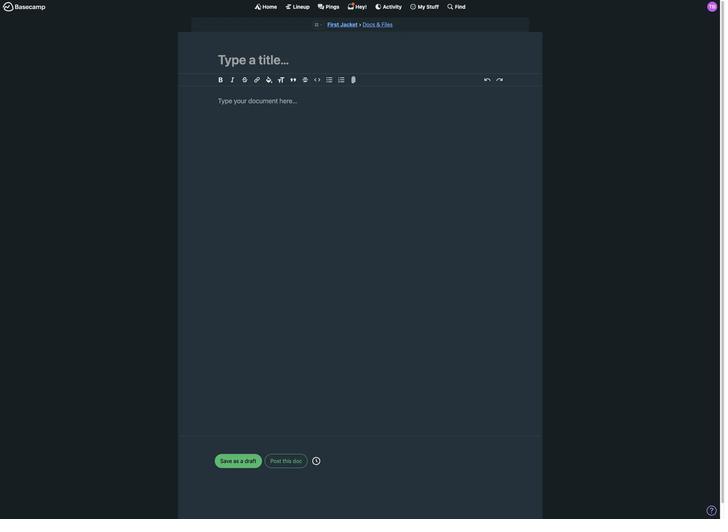 Task type: describe. For each thing, give the bounding box(es) containing it.
docs & files link
[[363, 21, 393, 28]]

find button
[[447, 3, 466, 10]]

› docs & files
[[359, 21, 393, 28]]

stuff
[[427, 4, 439, 10]]

home link
[[255, 3, 277, 10]]

post
[[271, 458, 282, 464]]

first
[[328, 21, 339, 28]]

post this doc button
[[265, 454, 308, 468]]

switch accounts image
[[3, 2, 46, 12]]

&
[[377, 21, 381, 28]]

›
[[359, 21, 362, 28]]

files
[[382, 21, 393, 28]]

main element
[[0, 0, 721, 13]]

hey! button
[[348, 2, 367, 10]]

pings button
[[318, 3, 340, 10]]

this
[[283, 458, 292, 464]]

pings
[[326, 4, 340, 10]]

tyler black image
[[708, 2, 718, 12]]

post this doc
[[271, 458, 302, 464]]



Task type: vqa. For each thing, say whether or not it's contained in the screenshot.
MY
yes



Task type: locate. For each thing, give the bounding box(es) containing it.
doc
[[293, 458, 302, 464]]

find
[[456, 4, 466, 10]]

docs
[[363, 21, 376, 28]]

Type a title… text field
[[218, 52, 503, 67]]

my stuff
[[418, 4, 439, 10]]

first jacket
[[328, 21, 358, 28]]

activity
[[383, 4, 402, 10]]

my stuff button
[[410, 3, 439, 10]]

activity link
[[375, 3, 402, 10]]

home
[[263, 4, 277, 10]]

hey!
[[356, 4, 367, 10]]

lineup
[[293, 4, 310, 10]]

schedule this to post later image
[[312, 457, 321, 465]]

first jacket link
[[328, 21, 358, 28]]

Type your document here… text field
[[198, 86, 523, 428]]

jacket
[[341, 21, 358, 28]]

None submit
[[215, 454, 262, 468]]

lineup link
[[285, 3, 310, 10]]

my
[[418, 4, 426, 10]]



